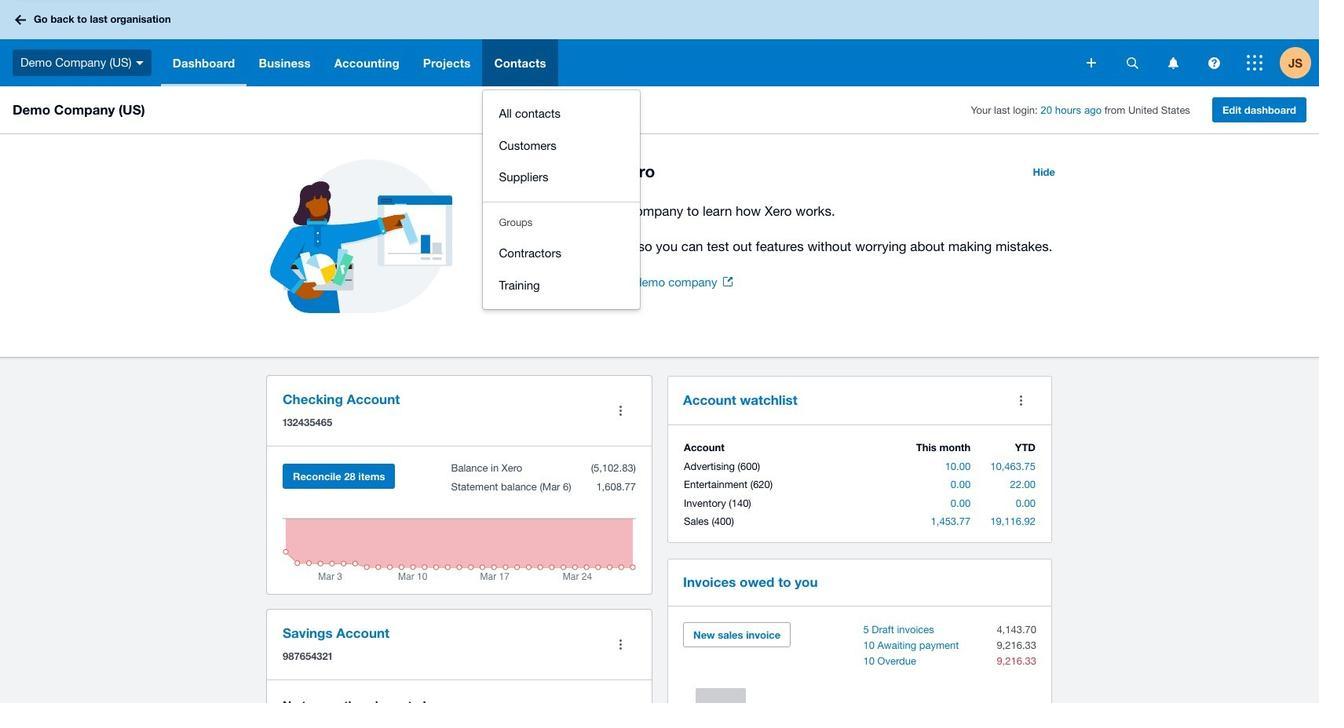 Task type: describe. For each thing, give the bounding box(es) containing it.
2 manage menu toggle image from the top
[[605, 630, 636, 661]]

intro banner body element
[[518, 200, 1065, 258]]

1 manage menu toggle image from the top
[[605, 396, 636, 427]]



Task type: locate. For each thing, give the bounding box(es) containing it.
groups group
[[483, 230, 641, 309]]

list box
[[483, 90, 641, 309]]

1 horizontal spatial svg image
[[1168, 57, 1179, 69]]

manage menu toggle image
[[605, 396, 636, 427], [605, 630, 636, 661]]

1 vertical spatial manage menu toggle image
[[605, 630, 636, 661]]

svg image
[[1168, 57, 1179, 69], [1087, 58, 1097, 68]]

svg image
[[15, 15, 26, 25], [1247, 55, 1263, 71], [1127, 57, 1139, 69], [1209, 57, 1220, 69], [136, 61, 144, 65]]

banner
[[0, 0, 1320, 309]]

0 vertical spatial manage menu toggle image
[[605, 396, 636, 427]]

0 horizontal spatial svg image
[[1087, 58, 1097, 68]]

group
[[483, 90, 641, 201]]



Task type: vqa. For each thing, say whether or not it's contained in the screenshot.
middle 0.00
no



